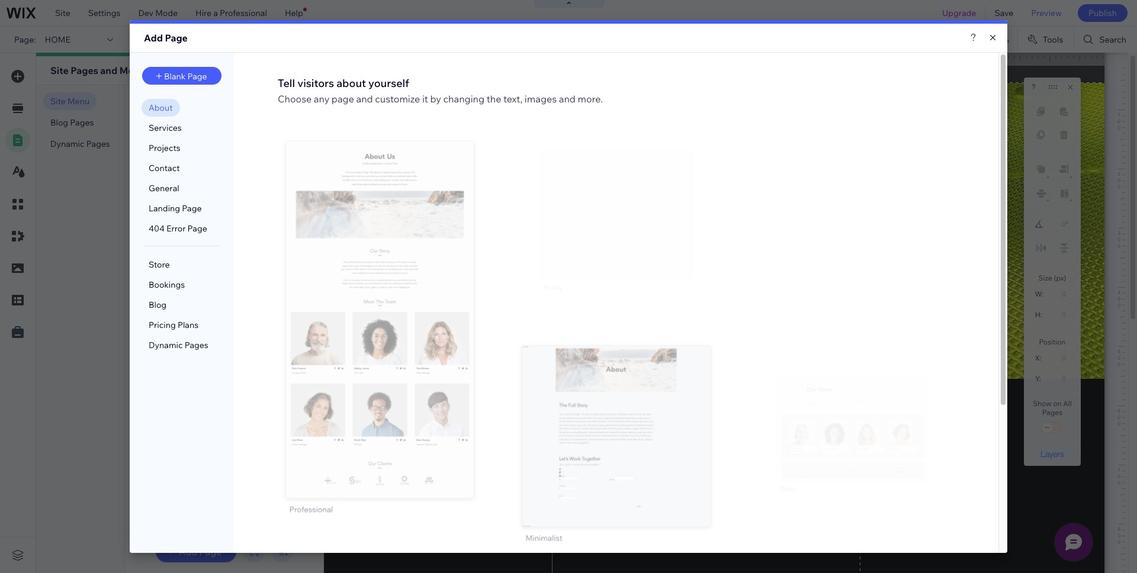Task type: describe. For each thing, give the bounding box(es) containing it.
blog pages
[[50, 117, 94, 128]]

404
[[149, 223, 165, 234]]

(px)
[[1055, 274, 1067, 283]]

1 vertical spatial home
[[166, 127, 191, 138]]

landing
[[149, 203, 180, 214]]

preview for minimalist
[[600, 445, 633, 456]]

blog for blog
[[149, 300, 167, 311]]

show on all pages
[[1034, 399, 1073, 417]]

choose
[[278, 93, 312, 105]]

tools button
[[1019, 27, 1075, 53]]

0 horizontal spatial site menu
[[50, 96, 90, 107]]

minimalist
[[524, 536, 562, 546]]

x:
[[1036, 354, 1042, 363]]

preview for professional
[[364, 328, 397, 339]]

404 error page
[[149, 223, 207, 234]]

on
[[1054, 399, 1063, 408]]

pages down 'plans'
[[185, 340, 208, 351]]

0 horizontal spatial menu
[[68, 96, 90, 107]]

blank
[[164, 71, 186, 82]]

team
[[777, 488, 793, 497]]

pages inside the show on all pages
[[1043, 408, 1063, 417]]

more.
[[578, 93, 603, 105]]

search button
[[1075, 27, 1138, 53]]

blog for blog pages
[[50, 117, 68, 128]]

? button
[[1032, 83, 1036, 91]]

°
[[1067, 220, 1069, 229]]

1 horizontal spatial site menu
[[139, 95, 178, 106]]

preview button for team
[[826, 432, 880, 448]]

the
[[487, 93, 502, 105]]

general
[[149, 183, 179, 194]]

any
[[314, 93, 330, 105]]

publish
[[1089, 8, 1118, 18]]

dev mode
[[138, 8, 178, 18]]

add page button for team
[[825, 410, 881, 426]]

results
[[202, 241, 239, 252]]

save
[[995, 8, 1014, 18]]

tell visitors about yourself choose any page and customize it by changing the text, images and more.
[[278, 76, 603, 105]]

dev
[[138, 8, 154, 18]]

pages down blog pages
[[86, 139, 110, 149]]

1 vertical spatial dynamic pages
[[149, 340, 208, 351]]

customize
[[375, 93, 420, 105]]

0 vertical spatial professional
[[220, 8, 267, 18]]

preview for team
[[840, 435, 867, 444]]

hire a professional
[[196, 8, 267, 18]]

add page for minimalist
[[596, 418, 637, 429]]

visitors
[[298, 76, 334, 90]]

publish button
[[1079, 4, 1128, 22]]

?
[[1032, 83, 1036, 91]]

changing
[[444, 93, 485, 105]]

100% button
[[970, 27, 1018, 53]]

landing page
[[149, 203, 202, 214]]

preview button for minimalist
[[584, 440, 650, 460]]

tools
[[1044, 34, 1064, 45]]

pricing plans
[[149, 320, 199, 331]]

0 horizontal spatial dynamic
[[50, 139, 84, 149]]

it
[[423, 93, 428, 105]]

mode
[[155, 8, 178, 18]]

size
[[1039, 274, 1053, 283]]



Task type: locate. For each thing, give the bounding box(es) containing it.
pricing
[[149, 320, 176, 331]]

upgrade
[[943, 8, 977, 18]]

menu up blog pages
[[68, 96, 90, 107]]

preview button for professional
[[347, 323, 413, 344]]

text,
[[504, 93, 523, 105]]

add page button for minimalist
[[583, 413, 650, 433]]

about
[[337, 76, 366, 90]]

pages left all
[[1043, 408, 1063, 417]]

store
[[149, 260, 170, 270]]

1 horizontal spatial dynamic pages
[[149, 340, 208, 351]]

dynamic down blog pages
[[50, 139, 84, 149]]

layers
[[1041, 449, 1065, 459]]

yourself
[[369, 76, 410, 90]]

1 horizontal spatial dynamic
[[149, 340, 183, 351]]

switch
[[1041, 420, 1065, 437]]

all
[[1064, 399, 1073, 408]]

bookings
[[149, 280, 185, 290]]

position
[[1040, 338, 1067, 347]]

hire
[[196, 8, 212, 18]]

size (px)
[[1039, 274, 1067, 283]]

home
[[45, 34, 70, 45], [166, 127, 191, 138]]

search results
[[166, 241, 239, 252]]

0 vertical spatial home
[[45, 34, 70, 45]]

tell
[[278, 76, 295, 90]]

add page
[[144, 32, 188, 44], [360, 301, 401, 312], [837, 413, 870, 422], [596, 418, 637, 429], [179, 546, 222, 558]]

site pages and menu
[[50, 65, 145, 76]]

and left more.
[[559, 93, 576, 105]]

100%
[[989, 34, 1010, 45]]

add page for professional
[[360, 301, 401, 312]]

menu
[[120, 65, 145, 76], [156, 95, 178, 106], [68, 96, 90, 107]]

services
[[149, 123, 182, 133]]

about
[[166, 213, 195, 223]]

menu down blank
[[156, 95, 178, 106]]

layers button
[[1034, 448, 1072, 461]]

page
[[165, 32, 188, 44], [188, 71, 207, 82], [182, 203, 202, 214], [188, 223, 207, 234], [379, 301, 401, 312], [852, 413, 870, 422], [616, 418, 637, 429], [199, 546, 222, 558]]

podcast
[[162, 184, 202, 195]]

contact
[[149, 163, 180, 174]]

professional
[[220, 8, 267, 18], [287, 509, 332, 520]]

help
[[285, 8, 303, 18]]

1 horizontal spatial blog
[[149, 300, 167, 311]]

0 vertical spatial blog
[[50, 117, 68, 128]]

w:
[[1036, 290, 1044, 299]]

projects
[[149, 143, 181, 154]]

dynamic pages
[[50, 139, 110, 149], [149, 340, 208, 351]]

None text field
[[1048, 350, 1072, 366], [1048, 371, 1072, 387], [1048, 350, 1072, 366], [1048, 371, 1072, 387]]

plans
[[178, 320, 199, 331]]

0 horizontal spatial and
[[100, 65, 117, 76]]

by
[[431, 93, 441, 105]]

dynamic pages down blog pages
[[50, 139, 110, 149]]

add page button for professional
[[346, 296, 414, 317]]

1 horizontal spatial professional
[[287, 509, 332, 520]]

0 horizontal spatial professional
[[220, 8, 267, 18]]

0 horizontal spatial dynamic pages
[[50, 139, 110, 149]]

images
[[525, 93, 557, 105]]

dynamic down pricing
[[149, 340, 183, 351]]

2 horizontal spatial and
[[559, 93, 576, 105]]

error
[[167, 223, 186, 234]]

1 horizontal spatial menu
[[120, 65, 145, 76]]

add page for team
[[837, 413, 870, 422]]

search
[[166, 241, 200, 252]]

y:
[[1036, 375, 1042, 383]]

pages down site pages and menu
[[70, 117, 94, 128]]

and down settings
[[100, 65, 117, 76]]

home up site pages and menu
[[45, 34, 70, 45]]

blank page
[[164, 71, 207, 82]]

search
[[1100, 34, 1127, 45]]

show
[[1034, 399, 1052, 408]]

1 vertical spatial dynamic
[[149, 340, 183, 351]]

site menu
[[139, 95, 178, 106], [50, 96, 90, 107]]

preview button
[[1023, 0, 1072, 26], [347, 323, 413, 344], [826, 432, 880, 448], [584, 440, 650, 460]]

0 horizontal spatial blog
[[50, 117, 68, 128]]

add
[[144, 32, 163, 44], [296, 96, 310, 105], [360, 301, 377, 312], [837, 413, 851, 422], [596, 418, 614, 429], [179, 546, 197, 558]]

blog
[[166, 156, 189, 167]]

profile
[[541, 287, 560, 296]]

1 vertical spatial professional
[[287, 509, 332, 520]]

0 vertical spatial dynamic
[[50, 139, 84, 149]]

pages
[[71, 65, 98, 76], [70, 117, 94, 128], [86, 139, 110, 149], [185, 340, 208, 351], [1043, 408, 1063, 417]]

dynamic
[[50, 139, 84, 149], [149, 340, 183, 351]]

1 horizontal spatial home
[[166, 127, 191, 138]]

a
[[214, 8, 218, 18]]

page
[[332, 93, 354, 105]]

h:
[[1036, 311, 1043, 319]]

and
[[100, 65, 117, 76], [356, 93, 373, 105], [559, 93, 576, 105]]

0 horizontal spatial home
[[45, 34, 70, 45]]

dynamic pages down pricing plans on the left
[[149, 340, 208, 351]]

preview
[[1032, 8, 1063, 18], [364, 328, 397, 339], [840, 435, 867, 444], [600, 445, 633, 456]]

add page button
[[346, 296, 414, 317], [825, 410, 881, 426], [583, 413, 650, 433], [156, 542, 236, 563]]

1 horizontal spatial and
[[356, 93, 373, 105]]

pages up blog pages
[[71, 65, 98, 76]]

site
[[55, 8, 70, 18], [50, 65, 69, 76], [139, 95, 154, 106], [50, 96, 66, 107]]

blank page button
[[142, 67, 222, 85]]

1 vertical spatial blog
[[149, 300, 167, 311]]

and down about
[[356, 93, 373, 105]]

save button
[[986, 0, 1023, 26]]

about
[[149, 103, 173, 113]]

None text field
[[1050, 217, 1066, 232], [1049, 286, 1072, 302], [1049, 307, 1072, 323], [1050, 217, 1066, 232], [1049, 286, 1072, 302], [1049, 307, 1072, 323]]

settings
[[88, 8, 121, 18]]

home up projects at the left of page
[[166, 127, 191, 138]]

2 horizontal spatial menu
[[156, 95, 178, 106]]

site menu up blog pages
[[50, 96, 90, 107]]

site menu up services
[[139, 95, 178, 106]]

0 vertical spatial dynamic pages
[[50, 139, 110, 149]]

menu left blank
[[120, 65, 145, 76]]

blog
[[50, 117, 68, 128], [149, 300, 167, 311]]



Task type: vqa. For each thing, say whether or not it's contained in the screenshot.
the BLOG
yes



